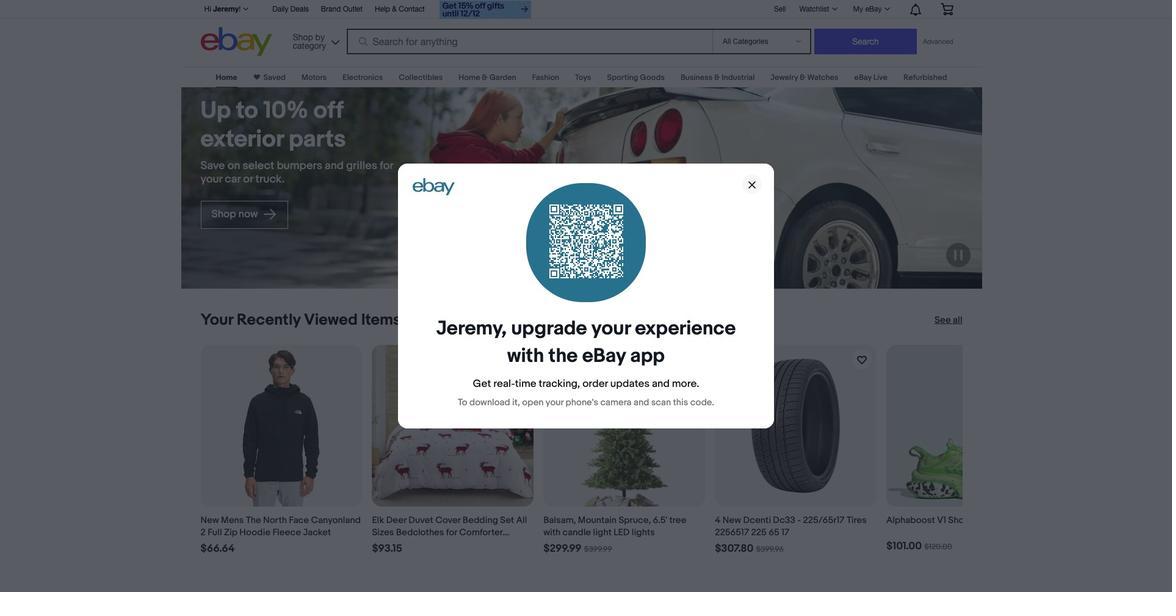 Task type: describe. For each thing, give the bounding box(es) containing it.
balsam, mountain spruce, 6.5' tree with candle light led lights $299.99 $399.99
[[544, 515, 687, 555]]

sell link
[[769, 5, 792, 13]]

$101.00 $120.00
[[887, 540, 952, 553]]

set
[[500, 515, 514, 526]]

home for home
[[216, 73, 237, 82]]

advanced
[[923, 38, 953, 45]]

new inside the 4 new dcenti dc33  - 225/65r17 tires 2256517 225 65 17 $307.80 $399.96
[[723, 515, 741, 526]]

led
[[614, 527, 630, 538]]

$93.15 text field
[[372, 543, 402, 556]]

the
[[549, 344, 578, 368]]

upgrade
[[511, 317, 587, 341]]

ebay inside "account" navigation
[[865, 5, 882, 13]]

goods
[[640, 73, 665, 82]]

exterior
[[201, 125, 284, 154]]

home & garden
[[459, 73, 516, 82]]

fleece
[[273, 527, 301, 538]]

lights
[[632, 527, 655, 538]]

motors
[[302, 73, 327, 82]]

phone's
[[566, 397, 598, 409]]

business & industrial link
[[681, 73, 755, 82]]

jacket
[[303, 527, 331, 538]]

brand
[[321, 5, 341, 13]]

2 vertical spatial and
[[634, 397, 649, 409]]

the
[[246, 515, 261, 526]]

home & garden link
[[459, 73, 516, 82]]

4
[[715, 515, 721, 526]]

$307.80 text field
[[715, 543, 754, 556]]

see all
[[935, 314, 963, 326]]

your
[[201, 311, 233, 330]]

sizes
[[372, 527, 394, 538]]

watchlist
[[800, 5, 830, 13]]

get real-time tracking, order updates and more.
[[473, 378, 700, 390]]

$299.99
[[544, 543, 582, 555]]

$101.00
[[887, 540, 922, 553]]

$120.00
[[925, 542, 952, 552]]

dcenti
[[743, 515, 771, 526]]

tree
[[670, 515, 687, 526]]

grilles
[[346, 159, 377, 173]]

$307.80
[[715, 543, 754, 555]]

$399.96
[[756, 545, 784, 554]]

watchlist link
[[793, 2, 843, 16]]

to
[[458, 397, 468, 409]]

2 horizontal spatial and
[[652, 378, 670, 390]]

balsam,
[[544, 515, 576, 526]]

to download it, open your phone's camera and scan this code.
[[458, 397, 714, 409]]

& for watches
[[800, 73, 806, 82]]

1 horizontal spatial your
[[546, 397, 564, 409]]

canyonland
[[311, 515, 361, 526]]

light
[[593, 527, 612, 538]]

recently
[[237, 311, 301, 330]]

on
[[228, 159, 240, 173]]

garden
[[490, 73, 516, 82]]

select
[[243, 159, 274, 173]]

sell
[[774, 5, 786, 13]]

and inside up to 10% off exterior parts save on select bumpers and grilles for your car or truck.
[[325, 159, 344, 173]]

help & contact link
[[375, 3, 425, 16]]

& for garden
[[482, 73, 488, 82]]

open
[[522, 397, 544, 409]]

contact
[[399, 5, 425, 13]]

& for industrial
[[714, 73, 720, 82]]

new mens the north face canyonland 2 full zip hoodie fleece jacket $66.64
[[201, 515, 361, 555]]

sporting goods link
[[607, 73, 665, 82]]

previous price $120.00 text field
[[925, 542, 952, 552]]

business & industrial
[[681, 73, 755, 82]]

saved link
[[260, 73, 286, 82]]

your shopping cart image
[[940, 3, 954, 15]]

all
[[953, 314, 963, 326]]

jeremy,
[[436, 317, 507, 341]]

scan
[[651, 397, 671, 409]]

jeremy, upgrade your experience with the ebay app dialog
[[0, 0, 1172, 592]]

to
[[236, 96, 258, 125]]

-
[[798, 515, 801, 526]]

1 vertical spatial ebay
[[855, 73, 872, 82]]

viewed
[[304, 311, 358, 330]]

collectibles link
[[399, 73, 443, 82]]

updates
[[610, 378, 650, 390]]

now
[[238, 208, 258, 220]]

elk deer duvet cover bedding set all sizes bedclothes for comforter christmas 3d
[[372, 515, 527, 551]]

previous price $399.96 text field
[[756, 545, 784, 554]]

225
[[751, 527, 767, 538]]

app
[[630, 344, 665, 368]]

parts
[[289, 125, 346, 154]]

10%
[[263, 96, 308, 125]]

home for home & garden
[[459, 73, 480, 82]]

banner containing sell
[[201, 0, 963, 59]]

real-
[[493, 378, 515, 390]]

225/65r17
[[803, 515, 845, 526]]

daily
[[273, 5, 289, 13]]

this
[[673, 397, 688, 409]]

jeremy, upgrade your experience with the ebay app element
[[436, 317, 736, 368]]

$101.00 text field
[[887, 540, 922, 553]]



Task type: locate. For each thing, give the bounding box(es) containing it.
1 vertical spatial and
[[652, 378, 670, 390]]

17
[[782, 527, 790, 538]]

your down tracking,
[[546, 397, 564, 409]]

1 horizontal spatial for
[[446, 527, 457, 538]]

jewelry & watches link
[[771, 73, 839, 82]]

2 vertical spatial ebay
[[582, 344, 626, 368]]

see
[[935, 314, 951, 326]]

with inside balsam, mountain spruce, 6.5' tree with candle light led lights $299.99 $399.99
[[544, 527, 561, 538]]

2256517
[[715, 527, 749, 538]]

cover
[[435, 515, 461, 526]]

new up the full
[[201, 515, 219, 526]]

ebay left live
[[855, 73, 872, 82]]

shoes
[[949, 515, 975, 526]]

with inside jeremy, upgrade your experience with the ebay app
[[507, 344, 544, 368]]

bumpers
[[277, 159, 322, 173]]

0 horizontal spatial your
[[201, 173, 222, 186]]

banner
[[201, 0, 963, 59]]

1 horizontal spatial and
[[634, 397, 649, 409]]

ebay inside jeremy, upgrade your experience with the ebay app
[[582, 344, 626, 368]]

your
[[201, 173, 222, 186], [592, 317, 631, 341], [546, 397, 564, 409]]

2
[[201, 527, 206, 538]]

$93.15
[[372, 543, 402, 555]]

$66.64
[[201, 543, 235, 555]]

0 vertical spatial your
[[201, 173, 222, 186]]

fashion link
[[532, 73, 559, 82]]

refurbished
[[904, 73, 947, 82]]

& right jewelry
[[800, 73, 806, 82]]

candle
[[563, 527, 591, 538]]

get real-time tracking, order updates and more. element
[[473, 378, 700, 390]]

code.
[[690, 397, 714, 409]]

1 vertical spatial with
[[544, 527, 561, 538]]

$299.99 text field
[[544, 543, 582, 556]]

bedding
[[463, 515, 498, 526]]

4 new dcenti dc33  - 225/65r17 tires 2256517 225 65 17 $307.80 $399.96
[[715, 515, 867, 555]]

spruce,
[[619, 515, 651, 526]]

order
[[583, 378, 608, 390]]

v1
[[937, 515, 946, 526]]

previous price $399.99 text field
[[584, 545, 612, 554]]

off
[[314, 96, 343, 125]]

with down "balsam,"
[[544, 527, 561, 538]]

tires
[[847, 515, 867, 526]]

$66.64 text field
[[201, 543, 235, 556]]

0 horizontal spatial new
[[201, 515, 219, 526]]

brand outlet
[[321, 5, 363, 13]]

truck.
[[256, 173, 285, 186]]

jewelry
[[771, 73, 798, 82]]

or
[[243, 173, 253, 186]]

with up time
[[507, 344, 544, 368]]

north
[[263, 515, 287, 526]]

experience
[[635, 317, 736, 341]]

new
[[201, 515, 219, 526], [723, 515, 741, 526]]

collectibles
[[399, 73, 443, 82]]

ebay up order
[[582, 344, 626, 368]]

face
[[289, 515, 309, 526]]

0 vertical spatial ebay
[[865, 5, 882, 13]]

jeremy, upgrade your experience with the ebay app
[[436, 317, 736, 368]]

tracking,
[[539, 378, 580, 390]]

2 home from the left
[[459, 73, 480, 82]]

for inside the elk deer duvet cover bedding set all sizes bedclothes for comforter christmas 3d
[[446, 527, 457, 538]]

sporting goods
[[607, 73, 665, 82]]

your up app
[[592, 317, 631, 341]]

my ebay
[[853, 5, 882, 13]]

new inside the new mens the north face canyonland 2 full zip hoodie fleece jacket $66.64
[[201, 515, 219, 526]]

get an extra 15% off image
[[440, 1, 531, 19]]

home up up
[[216, 73, 237, 82]]

0 horizontal spatial for
[[380, 159, 393, 173]]

0 vertical spatial with
[[507, 344, 544, 368]]

& inside help & contact link
[[392, 5, 397, 13]]

jewelry & watches
[[771, 73, 839, 82]]

your recently viewed items
[[201, 311, 401, 330]]

ebay right my
[[865, 5, 882, 13]]

3d
[[417, 539, 429, 551]]

1 horizontal spatial new
[[723, 515, 741, 526]]

my ebay link
[[847, 2, 895, 16]]

0 vertical spatial and
[[325, 159, 344, 173]]

hoodie
[[240, 527, 271, 538]]

6.5'
[[653, 515, 667, 526]]

2 horizontal spatial your
[[592, 317, 631, 341]]

electronics link
[[343, 73, 383, 82]]

your down the save
[[201, 173, 222, 186]]

for down cover
[[446, 527, 457, 538]]

get
[[473, 378, 491, 390]]

items
[[361, 311, 401, 330]]

shop now
[[212, 208, 260, 220]]

daily deals link
[[273, 3, 309, 16]]

for inside up to 10% off exterior parts save on select bumpers and grilles for your car or truck.
[[380, 159, 393, 173]]

my
[[853, 5, 863, 13]]

1 horizontal spatial home
[[459, 73, 480, 82]]

None submit
[[815, 29, 917, 54]]

sporting
[[607, 73, 638, 82]]

toys link
[[575, 73, 591, 82]]

0 horizontal spatial and
[[325, 159, 344, 173]]

industrial
[[722, 73, 755, 82]]

&
[[392, 5, 397, 13], [482, 73, 488, 82], [714, 73, 720, 82], [800, 73, 806, 82]]

fashion
[[532, 73, 559, 82]]

& left garden on the left
[[482, 73, 488, 82]]

home left garden on the left
[[459, 73, 480, 82]]

your recently viewed items link
[[201, 311, 401, 330]]

1 vertical spatial for
[[446, 527, 457, 538]]

$399.99
[[584, 545, 612, 554]]

brand outlet link
[[321, 3, 363, 16]]

full
[[208, 527, 222, 538]]

daily deals
[[273, 5, 309, 13]]

up
[[201, 96, 231, 125]]

1 home from the left
[[216, 73, 237, 82]]

and left scan
[[634, 397, 649, 409]]

it,
[[512, 397, 520, 409]]

business
[[681, 73, 713, 82]]

ebay
[[865, 5, 882, 13], [855, 73, 872, 82], [582, 344, 626, 368]]

0 vertical spatial for
[[380, 159, 393, 173]]

for
[[380, 159, 393, 173], [446, 527, 457, 538]]

with
[[507, 344, 544, 368], [544, 527, 561, 538]]

and left grilles at the top
[[325, 159, 344, 173]]

live
[[874, 73, 888, 82]]

deals
[[291, 5, 309, 13]]

your inside up to 10% off exterior parts save on select bumpers and grilles for your car or truck.
[[201, 173, 222, 186]]

duvet
[[409, 515, 433, 526]]

2 vertical spatial your
[[546, 397, 564, 409]]

alphaboost
[[887, 515, 935, 526]]

& for contact
[[392, 5, 397, 13]]

advanced link
[[917, 29, 960, 54]]

refurbished link
[[904, 73, 947, 82]]

& right business
[[714, 73, 720, 82]]

account navigation
[[201, 0, 963, 21]]

for right grilles at the top
[[380, 159, 393, 173]]

toys
[[575, 73, 591, 82]]

car
[[225, 173, 241, 186]]

zip
[[224, 527, 238, 538]]

download
[[470, 397, 510, 409]]

your inside jeremy, upgrade your experience with the ebay app
[[592, 317, 631, 341]]

more.
[[672, 378, 700, 390]]

2 new from the left
[[723, 515, 741, 526]]

1 new from the left
[[201, 515, 219, 526]]

0 horizontal spatial home
[[216, 73, 237, 82]]

to download it, open your phone's camera and scan this code. element
[[458, 397, 714, 409]]

1 vertical spatial your
[[592, 317, 631, 341]]

& right 'help'
[[392, 5, 397, 13]]

outlet
[[343, 5, 363, 13]]

and up scan
[[652, 378, 670, 390]]

new up 2256517
[[723, 515, 741, 526]]



Task type: vqa. For each thing, say whether or not it's contained in the screenshot.
seller related to Detailed
no



